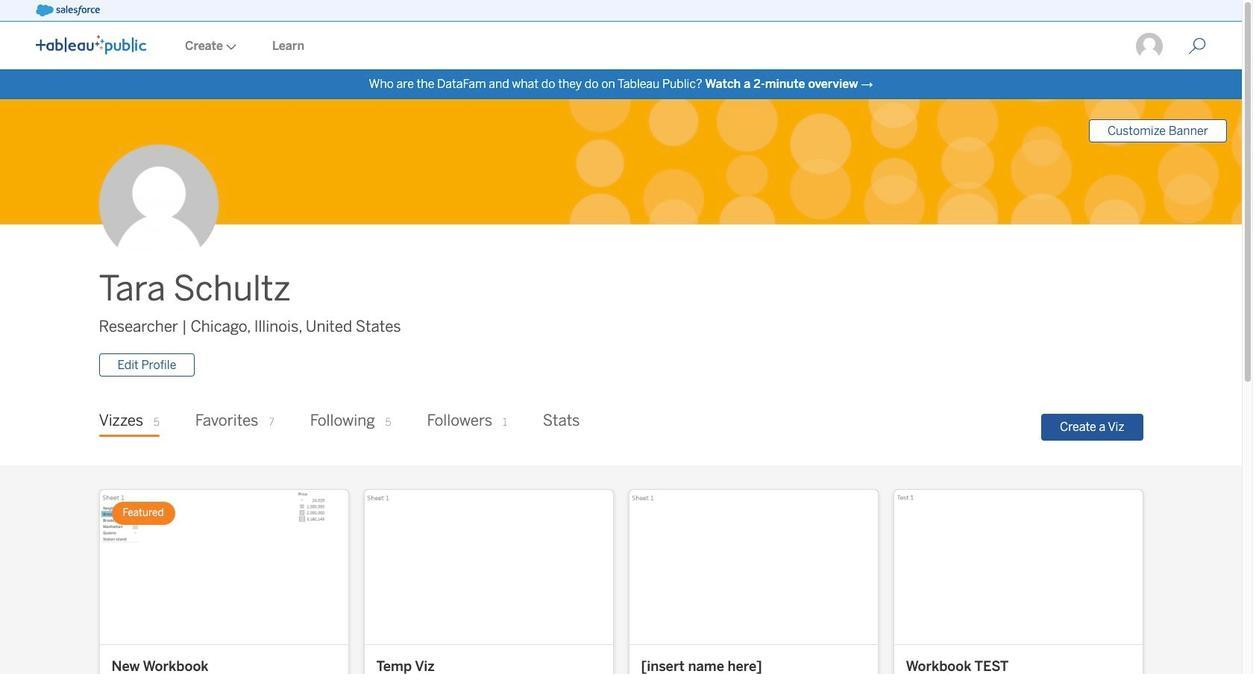 Task type: vqa. For each thing, say whether or not it's contained in the screenshot.
the Recent Activity heading
no



Task type: describe. For each thing, give the bounding box(es) containing it.
avatar image
[[99, 145, 218, 264]]

logo image
[[36, 35, 146, 54]]

featured element
[[112, 502, 175, 525]]

2 workbook thumbnail image from the left
[[365, 491, 613, 645]]

go to search image
[[1171, 37, 1225, 55]]

3 workbook thumbnail image from the left
[[630, 491, 878, 645]]

1 workbook thumbnail image from the left
[[100, 491, 348, 645]]



Task type: locate. For each thing, give the bounding box(es) containing it.
tara.schultz image
[[1135, 31, 1165, 61]]

4 workbook thumbnail image from the left
[[895, 491, 1143, 645]]

workbook thumbnail image
[[100, 491, 348, 645], [365, 491, 613, 645], [630, 491, 878, 645], [895, 491, 1143, 645]]

create image
[[223, 44, 237, 50]]

salesforce logo image
[[36, 4, 100, 16]]



